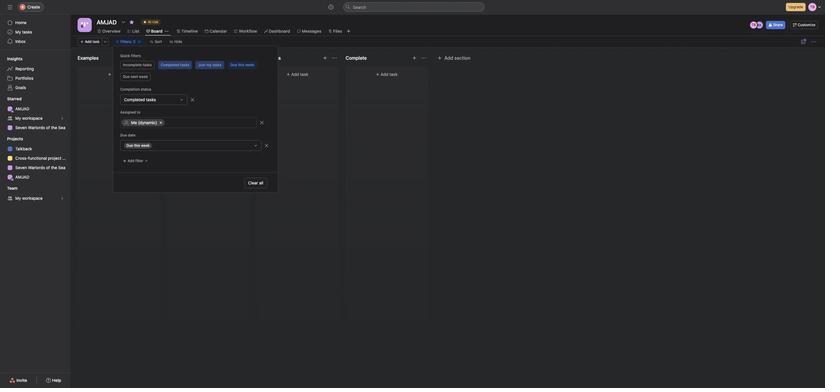 Task type: vqa. For each thing, say whether or not it's contained in the screenshot.
rightmost a
no



Task type: describe. For each thing, give the bounding box(es) containing it.
add task for complete
[[381, 72, 398, 77]]

due date
[[120, 133, 136, 137]]

week inside dropdown button
[[141, 143, 150, 148]]

quick
[[120, 54, 130, 58]]

due left date
[[120, 133, 127, 137]]

completed inside button
[[161, 63, 179, 67]]

add task image for in progress
[[323, 56, 328, 60]]

add tab image
[[347, 29, 351, 34]]

my inside global element
[[15, 29, 21, 34]]

clear image
[[138, 40, 141, 44]]

hide
[[174, 39, 182, 44]]

in progress
[[257, 55, 281, 61]]

due next week button
[[120, 73, 151, 81]]

completed tasks group
[[120, 94, 271, 105]]

create button
[[18, 2, 44, 12]]

seven warlords of the sea link for talkback
[[4, 163, 67, 172]]

to do
[[167, 55, 179, 61]]

status
[[141, 87, 151, 91]]

add section button
[[435, 53, 473, 63]]

starred button
[[0, 96, 22, 102]]

of for amjad
[[46, 125, 50, 130]]

filter
[[135, 159, 143, 163]]

remove image for status
[[190, 97, 195, 102]]

filters: 3 button
[[113, 38, 145, 46]]

all
[[259, 180, 264, 185]]

workflow link
[[234, 28, 257, 34]]

filters:
[[121, 39, 132, 44]]

sea for amjad
[[58, 125, 65, 130]]

history image
[[329, 5, 333, 9]]

overview link
[[98, 28, 121, 34]]

tasks inside dropdown button
[[146, 97, 156, 102]]

tasks inside button
[[180, 63, 189, 67]]

customize
[[798, 23, 816, 27]]

completion
[[120, 87, 140, 91]]

create
[[27, 4, 40, 9]]

starred element
[[0, 94, 71, 134]]

more section actions image
[[422, 56, 427, 60]]

my workspace for my workspace link in the teams element
[[15, 196, 43, 201]]

team button
[[0, 185, 18, 191]]

timeline link
[[177, 28, 198, 34]]

teams element
[[0, 183, 71, 204]]

due inside due this week dropdown button
[[126, 143, 133, 148]]

due inside due this week button
[[231, 63, 237, 67]]

at risk
[[148, 20, 158, 24]]

1 horizontal spatial more actions image
[[812, 39, 817, 44]]

remove from starred image
[[129, 20, 134, 24]]

tab actions image
[[165, 29, 169, 33]]

completed tasks button
[[120, 94, 187, 105]]

calendar
[[210, 29, 227, 34]]

my workspace for my workspace link within the starred element
[[15, 116, 43, 121]]

functional
[[28, 156, 47, 161]]

task for complete
[[390, 72, 398, 77]]

remove image
[[260, 120, 264, 125]]

me (dynamic)
[[131, 120, 157, 125]]

completion status
[[120, 87, 151, 91]]

filters: 3
[[121, 39, 135, 44]]

next
[[131, 74, 138, 79]]

just
[[198, 63, 206, 67]]

inbox link
[[4, 37, 67, 46]]

completed tasks inside completed tasks button
[[161, 63, 189, 67]]

home link
[[4, 18, 67, 27]]

of for talkback
[[46, 165, 50, 170]]

me
[[131, 120, 137, 125]]

upgrade
[[789, 5, 804, 9]]

cross-functional project plan
[[15, 156, 71, 161]]

clear
[[248, 180, 258, 185]]

add task button for complete
[[349, 69, 425, 80]]

task for in progress
[[300, 72, 309, 77]]

dashboard
[[269, 29, 290, 34]]

sort button
[[147, 38, 165, 46]]

show options image
[[121, 20, 126, 24]]

board image
[[81, 21, 88, 29]]

timeline
[[182, 29, 198, 34]]

just my tasks button
[[196, 61, 224, 69]]

the for talkback
[[51, 165, 57, 170]]

my tasks link
[[4, 27, 67, 37]]

projects button
[[0, 136, 23, 142]]

tasks inside 'button'
[[143, 63, 152, 67]]

sort
[[155, 39, 162, 44]]

this inside due this week dropdown button
[[134, 143, 140, 148]]

customize button
[[791, 21, 819, 29]]

seven for talkback
[[15, 165, 27, 170]]

downicon image
[[254, 144, 258, 147]]

add filter
[[128, 159, 143, 163]]

add section
[[445, 55, 471, 61]]

my workspace link for see details, my workspace icon
[[4, 114, 67, 123]]

goals link
[[4, 83, 67, 92]]

dashboard link
[[264, 28, 290, 34]]

clear all
[[248, 180, 264, 185]]

amjad inside starred element
[[15, 106, 29, 111]]

share
[[774, 23, 783, 27]]

invite button
[[6, 375, 31, 386]]

due next week
[[123, 74, 148, 79]]

add task for in progress
[[291, 72, 309, 77]]

starred
[[7, 96, 22, 101]]

quick filters
[[120, 54, 141, 58]]

complete
[[346, 55, 367, 61]]

just my tasks
[[198, 63, 222, 67]]

talkback
[[15, 146, 32, 151]]

week for the due next week button
[[139, 74, 148, 79]]

risk
[[152, 20, 158, 24]]

this inside due this week button
[[238, 63, 245, 67]]

my tasks
[[15, 29, 32, 34]]

add inside 'add filter' popup button
[[128, 159, 134, 163]]

projects
[[7, 136, 23, 141]]

add task image for examples
[[144, 56, 149, 60]]

list link
[[128, 28, 139, 34]]

my for see details, my workspace image on the bottom left of page
[[15, 196, 21, 201]]

section
[[455, 55, 471, 61]]

help
[[52, 378, 61, 383]]

more section actions image
[[332, 56, 337, 60]]

sea for talkback
[[58, 165, 65, 170]]

tasks inside global element
[[22, 29, 32, 34]]

upgrade button
[[787, 3, 806, 11]]

warlords for talkback
[[28, 165, 45, 170]]

talkback link
[[4, 144, 67, 154]]

project
[[48, 156, 61, 161]]



Task type: locate. For each thing, give the bounding box(es) containing it.
board link
[[146, 28, 163, 34]]

1 vertical spatial my
[[15, 116, 21, 121]]

seven warlords of the sea link down functional
[[4, 163, 67, 172]]

1 horizontal spatial due this week
[[231, 63, 254, 67]]

add task image
[[144, 56, 149, 60], [323, 56, 328, 60]]

Search tasks, projects, and more text field
[[343, 2, 485, 12]]

invite
[[16, 378, 27, 383]]

0 vertical spatial week
[[246, 63, 254, 67]]

list
[[132, 29, 139, 34]]

due
[[231, 63, 237, 67], [123, 74, 130, 79], [120, 133, 127, 137], [126, 143, 133, 148]]

2 warlords from the top
[[28, 165, 45, 170]]

(dynamic)
[[138, 120, 157, 125]]

tasks down home
[[22, 29, 32, 34]]

board
[[151, 29, 163, 34]]

0 vertical spatial remove image
[[190, 97, 195, 102]]

cross-
[[15, 156, 28, 161]]

the up talkback 'link'
[[51, 125, 57, 130]]

completed down completion status on the left top of the page
[[124, 97, 145, 102]]

0 horizontal spatial add task image
[[144, 56, 149, 60]]

0 horizontal spatial more actions image
[[103, 40, 107, 44]]

more actions image
[[812, 39, 817, 44], [103, 40, 107, 44]]

1 sea from the top
[[58, 125, 65, 130]]

0 horizontal spatial completed tasks
[[124, 97, 156, 102]]

due this week button
[[120, 140, 262, 151]]

0 vertical spatial amjad link
[[4, 104, 67, 114]]

sea inside starred element
[[58, 125, 65, 130]]

2 my from the top
[[15, 116, 21, 121]]

add task image left more section actions image on the right of the page
[[412, 56, 417, 60]]

help button
[[42, 375, 65, 386]]

see details, my workspace image
[[61, 116, 64, 120]]

of inside starred element
[[46, 125, 50, 130]]

workflow
[[239, 29, 257, 34]]

1 vertical spatial my workspace link
[[4, 194, 67, 203]]

1 my workspace from the top
[[15, 116, 43, 121]]

1 vertical spatial warlords
[[28, 165, 45, 170]]

due this week button
[[228, 61, 257, 69]]

seven inside projects element
[[15, 165, 27, 170]]

assigned
[[120, 110, 136, 114]]

2 of from the top
[[46, 165, 50, 170]]

me (dynamic) group
[[120, 117, 271, 128]]

seven warlords of the sea down cross-functional project plan
[[15, 165, 65, 170]]

1 horizontal spatial remove image
[[264, 143, 269, 148]]

tasks inside button
[[213, 63, 222, 67]]

due inside button
[[123, 74, 130, 79]]

1 vertical spatial completed tasks
[[124, 97, 156, 102]]

warlords
[[28, 125, 45, 130], [28, 165, 45, 170]]

1 vertical spatial amjad
[[15, 174, 29, 179]]

2 seven warlords of the sea from the top
[[15, 165, 65, 170]]

at
[[148, 20, 151, 24]]

3 my from the top
[[15, 196, 21, 201]]

0 horizontal spatial due this week
[[126, 143, 150, 148]]

overview
[[102, 29, 121, 34]]

portfolios link
[[4, 74, 67, 83]]

1 vertical spatial completed
[[124, 97, 145, 102]]

1 horizontal spatial completed tasks
[[161, 63, 189, 67]]

1 vertical spatial my workspace
[[15, 196, 43, 201]]

more actions image down overview link
[[103, 40, 107, 44]]

1 vertical spatial due this week
[[126, 143, 150, 148]]

add task image for to do
[[234, 56, 238, 60]]

workspace for see details, my workspace image on the bottom left of page
[[22, 196, 43, 201]]

filters
[[131, 54, 141, 58]]

due down the due date
[[126, 143, 133, 148]]

0 vertical spatial seven
[[15, 125, 27, 130]]

my inside teams element
[[15, 196, 21, 201]]

seven
[[15, 125, 27, 130], [15, 165, 27, 170]]

0 vertical spatial sea
[[58, 125, 65, 130]]

seven warlords of the sea up talkback 'link'
[[15, 125, 65, 130]]

1 the from the top
[[51, 125, 57, 130]]

sea inside projects element
[[58, 165, 65, 170]]

tb
[[752, 23, 756, 27]]

home
[[15, 20, 27, 25]]

1 vertical spatial the
[[51, 165, 57, 170]]

seven warlords of the sea link for amjad
[[4, 123, 67, 132]]

1 seven warlords of the sea from the top
[[15, 125, 65, 130]]

completed tasks down the to do
[[161, 63, 189, 67]]

remove image inside completed tasks group
[[190, 97, 195, 102]]

1 horizontal spatial completed
[[161, 63, 179, 67]]

0 vertical spatial seven warlords of the sea link
[[4, 123, 67, 132]]

seven warlords of the sea for talkback
[[15, 165, 65, 170]]

messages link
[[297, 28, 322, 34]]

0 vertical spatial this
[[238, 63, 245, 67]]

1 seven from the top
[[15, 125, 27, 130]]

remove image right downicon
[[264, 143, 269, 148]]

1 vertical spatial workspace
[[22, 196, 43, 201]]

due left next
[[123, 74, 130, 79]]

my workspace link for see details, my workspace image on the bottom left of page
[[4, 194, 67, 203]]

add task image left more section actions icon at left
[[323, 56, 328, 60]]

reporting
[[15, 66, 34, 71]]

projects element
[[0, 134, 71, 183]]

amjad
[[15, 106, 29, 111], [15, 174, 29, 179]]

add filter button
[[120, 157, 151, 165]]

insights
[[7, 56, 22, 61]]

2 workspace from the top
[[22, 196, 43, 201]]

2 add task image from the left
[[412, 56, 417, 60]]

insights element
[[0, 54, 71, 94]]

workspace inside teams element
[[22, 196, 43, 201]]

seven warlords of the sea
[[15, 125, 65, 130], [15, 165, 65, 170]]

insights button
[[0, 56, 22, 62]]

due this week inside due this week dropdown button
[[126, 143, 150, 148]]

my workspace down starred
[[15, 116, 43, 121]]

2 vertical spatial my
[[15, 196, 21, 201]]

files link
[[329, 28, 342, 34]]

1 amjad link from the top
[[4, 104, 67, 114]]

more actions image right save options icon
[[812, 39, 817, 44]]

due this week inside due this week button
[[231, 63, 254, 67]]

0 horizontal spatial this
[[134, 143, 140, 148]]

2 the from the top
[[51, 165, 57, 170]]

sea down plan
[[58, 165, 65, 170]]

seven down cross-
[[15, 165, 27, 170]]

1 vertical spatial amjad link
[[4, 172, 67, 182]]

seven for amjad
[[15, 125, 27, 130]]

amjad link up teams element
[[4, 172, 67, 182]]

None text field
[[95, 17, 118, 27]]

remove image for date
[[264, 143, 269, 148]]

1 vertical spatial this
[[134, 143, 140, 148]]

see details, my workspace image
[[61, 197, 64, 200]]

tasks down status
[[146, 97, 156, 102]]

my for see details, my workspace icon
[[15, 116, 21, 121]]

the inside starred element
[[51, 125, 57, 130]]

completed inside dropdown button
[[124, 97, 145, 102]]

add task for examples
[[113, 72, 130, 77]]

sea
[[58, 125, 65, 130], [58, 165, 65, 170]]

add
[[85, 39, 92, 44], [445, 55, 454, 61], [113, 72, 120, 77], [291, 72, 299, 77], [381, 72, 389, 77], [128, 159, 134, 163]]

due this week group
[[120, 140, 271, 151]]

1 of from the top
[[46, 125, 50, 130]]

seven warlords of the sea link inside projects element
[[4, 163, 67, 172]]

seven warlords of the sea link
[[4, 123, 67, 132], [4, 163, 67, 172]]

completed tasks down completion status on the left top of the page
[[124, 97, 156, 102]]

1 my from the top
[[15, 29, 21, 34]]

amjad link inside starred element
[[4, 104, 67, 114]]

of up talkback 'link'
[[46, 125, 50, 130]]

1 vertical spatial seven
[[15, 165, 27, 170]]

calendar link
[[205, 28, 227, 34]]

add task image right filters
[[144, 56, 149, 60]]

1 warlords from the top
[[28, 125, 45, 130]]

week for due this week button
[[246, 63, 254, 67]]

reporting link
[[4, 64, 67, 74]]

1 horizontal spatial add task image
[[323, 56, 328, 60]]

messages
[[302, 29, 322, 34]]

this
[[238, 63, 245, 67], [134, 143, 140, 148]]

1 my workspace link from the top
[[4, 114, 67, 123]]

0 vertical spatial my workspace link
[[4, 114, 67, 123]]

inbox
[[15, 39, 26, 44]]

portfolios
[[15, 76, 33, 81]]

0 vertical spatial of
[[46, 125, 50, 130]]

seven inside starred element
[[15, 125, 27, 130]]

completed tasks button
[[158, 61, 192, 69]]

0 horizontal spatial remove image
[[190, 97, 195, 102]]

2 add task image from the left
[[323, 56, 328, 60]]

my workspace link
[[4, 114, 67, 123], [4, 194, 67, 203]]

assigned to
[[120, 110, 140, 114]]

incomplete tasks button
[[120, 61, 155, 69]]

of
[[46, 125, 50, 130], [46, 165, 50, 170]]

task
[[93, 39, 100, 44], [121, 72, 130, 77], [300, 72, 309, 77], [390, 72, 398, 77]]

1 workspace from the top
[[22, 116, 43, 121]]

0 vertical spatial my workspace
[[15, 116, 43, 121]]

1 vertical spatial seven warlords of the sea link
[[4, 163, 67, 172]]

tasks left just
[[180, 63, 189, 67]]

workspace inside starred element
[[22, 116, 43, 121]]

1 vertical spatial remove image
[[264, 143, 269, 148]]

add inside add section button
[[445, 55, 454, 61]]

seven warlords of the sea link inside starred element
[[4, 123, 67, 132]]

1 seven warlords of the sea link from the top
[[4, 123, 67, 132]]

2 seven from the top
[[15, 165, 27, 170]]

1 add task image from the left
[[144, 56, 149, 60]]

add task image for complete
[[412, 56, 417, 60]]

hide button
[[167, 38, 185, 46]]

the down project
[[51, 165, 57, 170]]

my workspace down team
[[15, 196, 43, 201]]

task for examples
[[121, 72, 130, 77]]

3
[[133, 39, 135, 44]]

add task image
[[234, 56, 238, 60], [412, 56, 417, 60]]

the inside projects element
[[51, 165, 57, 170]]

tasks right incomplete
[[143, 63, 152, 67]]

my workspace
[[15, 116, 43, 121], [15, 196, 43, 201]]

remove image inside due this week group
[[264, 143, 269, 148]]

seven warlords of the sea inside starred element
[[15, 125, 65, 130]]

my down team
[[15, 196, 21, 201]]

seven warlords of the sea for amjad
[[15, 125, 65, 130]]

my workspace link down team
[[4, 194, 67, 203]]

add task button for in progress
[[260, 69, 335, 80]]

warlords inside starred element
[[28, 125, 45, 130]]

examples
[[78, 55, 99, 61]]

warlords for amjad
[[28, 125, 45, 130]]

my workspace link inside starred element
[[4, 114, 67, 123]]

1 horizontal spatial this
[[238, 63, 245, 67]]

clear all button
[[244, 178, 267, 188]]

2 amjad link from the top
[[4, 172, 67, 182]]

due right the just my tasks
[[231, 63, 237, 67]]

my up inbox
[[15, 29, 21, 34]]

the
[[51, 125, 57, 130], [51, 165, 57, 170]]

0 vertical spatial the
[[51, 125, 57, 130]]

files
[[333, 29, 342, 34]]

share button
[[767, 21, 786, 29]]

0 vertical spatial completed
[[161, 63, 179, 67]]

hide sidebar image
[[8, 5, 12, 9]]

1 amjad from the top
[[15, 106, 29, 111]]

incomplete
[[123, 63, 142, 67]]

my inside starred element
[[15, 116, 21, 121]]

1 add task image from the left
[[234, 56, 238, 60]]

0 vertical spatial amjad
[[15, 106, 29, 111]]

the for amjad
[[51, 125, 57, 130]]

my workspace inside teams element
[[15, 196, 43, 201]]

seven up projects
[[15, 125, 27, 130]]

completed tasks inside completed tasks dropdown button
[[124, 97, 156, 102]]

amjad down starred
[[15, 106, 29, 111]]

me (dynamic) cell
[[121, 119, 165, 126]]

0 vertical spatial workspace
[[22, 116, 43, 121]]

0 horizontal spatial completed
[[124, 97, 145, 102]]

workspace for see details, my workspace icon
[[22, 116, 43, 121]]

my workspace link down starred
[[4, 114, 67, 123]]

0 vertical spatial warlords
[[28, 125, 45, 130]]

warlords inside projects element
[[28, 165, 45, 170]]

2 my workspace link from the top
[[4, 194, 67, 203]]

save options image
[[802, 39, 806, 44]]

my down starred
[[15, 116, 21, 121]]

add task image up due this week button
[[234, 56, 238, 60]]

1 horizontal spatial add task image
[[412, 56, 417, 60]]

ex
[[758, 23, 762, 27]]

1 vertical spatial week
[[139, 74, 148, 79]]

seven warlords of the sea link up talkback 'link'
[[4, 123, 67, 132]]

due this week
[[231, 63, 254, 67], [126, 143, 150, 148]]

amjad inside projects element
[[15, 174, 29, 179]]

to
[[137, 110, 140, 114]]

remove image up me (dynamic) group
[[190, 97, 195, 102]]

2 my workspace from the top
[[15, 196, 43, 201]]

0 horizontal spatial add task image
[[234, 56, 238, 60]]

sea down see details, my workspace icon
[[58, 125, 65, 130]]

remove image
[[190, 97, 195, 102], [264, 143, 269, 148]]

seven warlords of the sea inside projects element
[[15, 165, 65, 170]]

completed
[[161, 63, 179, 67], [124, 97, 145, 102]]

goals
[[15, 85, 26, 90]]

team
[[7, 186, 18, 191]]

warlords up talkback 'link'
[[28, 125, 45, 130]]

tasks
[[22, 29, 32, 34], [143, 63, 152, 67], [180, 63, 189, 67], [213, 63, 222, 67], [146, 97, 156, 102]]

0 vertical spatial my
[[15, 29, 21, 34]]

at risk button
[[138, 18, 163, 26]]

0 vertical spatial due this week
[[231, 63, 254, 67]]

2 amjad from the top
[[15, 174, 29, 179]]

my workspace inside starred element
[[15, 116, 43, 121]]

amjad up team
[[15, 174, 29, 179]]

cross-functional project plan link
[[4, 154, 71, 163]]

warlords down cross-functional project plan link
[[28, 165, 45, 170]]

completed tasks
[[161, 63, 189, 67], [124, 97, 156, 102]]

2 seven warlords of the sea link from the top
[[4, 163, 67, 172]]

global element
[[0, 14, 71, 50]]

of down cross-functional project plan
[[46, 165, 50, 170]]

plan
[[62, 156, 71, 161]]

my workspace link inside teams element
[[4, 194, 67, 203]]

amjad link down goals link
[[4, 104, 67, 114]]

completed down the to do
[[161, 63, 179, 67]]

2 sea from the top
[[58, 165, 65, 170]]

1 vertical spatial of
[[46, 165, 50, 170]]

tasks right my
[[213, 63, 222, 67]]

of inside projects element
[[46, 165, 50, 170]]

0 vertical spatial seven warlords of the sea
[[15, 125, 65, 130]]

week
[[246, 63, 254, 67], [139, 74, 148, 79], [141, 143, 150, 148]]

my
[[207, 63, 212, 67]]

1 vertical spatial seven warlords of the sea
[[15, 165, 65, 170]]

1 vertical spatial sea
[[58, 165, 65, 170]]

2 vertical spatial week
[[141, 143, 150, 148]]

0 vertical spatial completed tasks
[[161, 63, 189, 67]]

add task button for examples
[[81, 69, 156, 80]]



